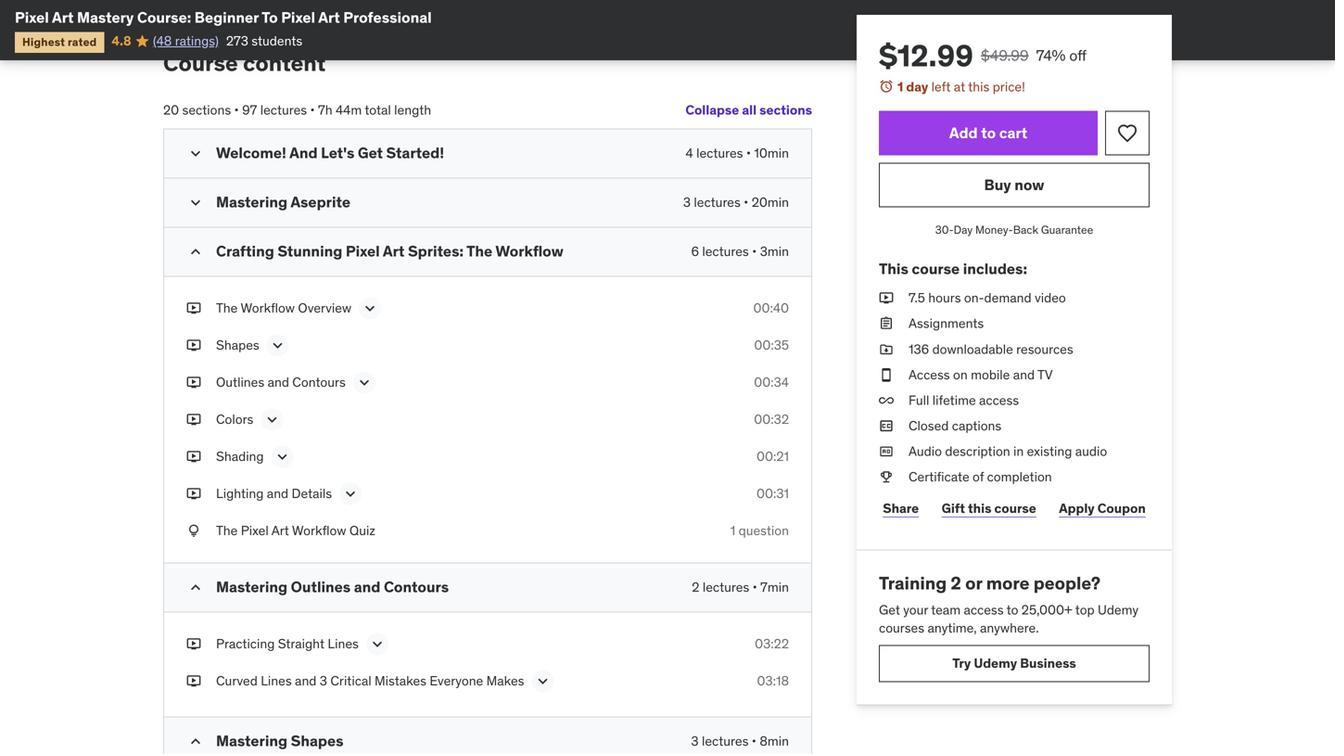 Task type: describe. For each thing, give the bounding box(es) containing it.
3 for mastering aseprite
[[683, 194, 691, 211]]

4
[[686, 145, 693, 162]]

1 horizontal spatial course
[[995, 500, 1037, 517]]

20
[[163, 101, 179, 118]]

all
[[742, 101, 757, 118]]

2 sections from the left
[[182, 101, 231, 118]]

get inside training 2 or more people? get your team access to 25,000+ top udemy courses anytime, anywhere.
[[879, 602, 900, 618]]

audio
[[909, 443, 942, 460]]

0 vertical spatial workflow
[[496, 242, 564, 261]]

and
[[289, 143, 318, 163]]

xsmall image down this
[[879, 315, 894, 333]]

0 vertical spatial contours
[[292, 374, 346, 391]]

on-
[[964, 289, 985, 306]]

art left "professional"
[[318, 8, 340, 27]]

show lecture description image for shapes
[[269, 336, 287, 355]]

to
[[262, 8, 278, 27]]

mastering aseprite
[[216, 193, 351, 212]]

lifetime
[[933, 392, 976, 408]]

art up highest rated
[[52, 8, 74, 27]]

and left tv at the right
[[1013, 366, 1035, 383]]

25,000+
[[1022, 602, 1073, 618]]

apply
[[1059, 500, 1095, 517]]

gift
[[942, 500, 965, 517]]

00:21
[[757, 448, 789, 465]]

2 this from the top
[[968, 500, 992, 517]]

completion
[[987, 469, 1052, 485]]

includes:
[[963, 259, 1028, 278]]

closed
[[909, 417, 949, 434]]

3 for mastering shapes
[[691, 732, 699, 749]]

team
[[931, 602, 961, 618]]

day
[[954, 223, 973, 237]]

mistakes
[[375, 672, 427, 689]]

let's
[[321, 143, 355, 163]]

and left details
[[267, 485, 289, 502]]

00:34
[[754, 374, 789, 391]]

try udemy business
[[953, 655, 1077, 671]]

2 vertical spatial workflow
[[292, 522, 346, 539]]

overview
[[298, 300, 352, 316]]

access
[[909, 366, 950, 383]]

136 downloadable resources
[[909, 341, 1074, 357]]

xsmall image left the outlines and contours
[[186, 373, 201, 392]]

0 horizontal spatial 2
[[692, 579, 700, 595]]

03:22
[[755, 635, 789, 652]]

quiz
[[350, 522, 375, 539]]

practicing straight lines
[[216, 635, 359, 652]]

10min
[[754, 145, 789, 162]]

stunning
[[278, 242, 343, 261]]

show lecture description image for practicing straight lines
[[368, 635, 387, 653]]

xsmall image left practicing
[[186, 635, 201, 653]]

everyone
[[430, 672, 483, 689]]

30-
[[936, 223, 954, 237]]

cart
[[999, 123, 1028, 142]]

small image for mastering shapes
[[186, 732, 205, 751]]

lighting
[[216, 485, 264, 502]]

lectures for mastering outlines and contours
[[703, 579, 750, 595]]

pixel right stunning
[[346, 242, 380, 261]]

1 horizontal spatial outlines
[[291, 577, 351, 596]]

• for mastering shapes
[[752, 732, 757, 749]]

to inside training 2 or more people? get your team access to 25,000+ top udemy courses anytime, anywhere.
[[1007, 602, 1019, 618]]

mastering for mastering outlines and contours
[[216, 577, 288, 596]]

professional
[[343, 8, 432, 27]]

apply coupon
[[1059, 500, 1146, 517]]

buy now button
[[879, 163, 1150, 207]]

certificate
[[909, 469, 970, 485]]

(48
[[153, 32, 172, 49]]

0 vertical spatial the
[[467, 242, 493, 261]]

collapse
[[686, 101, 739, 118]]

buy now
[[984, 175, 1045, 194]]

sprites:
[[408, 242, 464, 261]]

small image
[[186, 144, 205, 163]]

people?
[[1034, 572, 1101, 594]]

show lecture description image for shading
[[273, 448, 292, 466]]

audio
[[1076, 443, 1108, 460]]

lectures right 97
[[260, 101, 307, 118]]

add to cart
[[950, 123, 1028, 142]]

ratings)
[[175, 32, 219, 49]]

$12.99 $49.99 74% off
[[879, 37, 1087, 74]]

training
[[879, 572, 947, 594]]

try udemy business link
[[879, 645, 1150, 682]]

show lecture description image for outlines and contours
[[355, 373, 374, 392]]

certificate of completion
[[909, 469, 1052, 485]]

0 vertical spatial outlines
[[216, 374, 264, 391]]

courses
[[879, 620, 925, 636]]

pixel art mastery course: beginner to pixel art professional
[[15, 8, 432, 27]]

now
[[1015, 175, 1045, 194]]

this
[[879, 259, 909, 278]]

0 vertical spatial shapes
[[216, 337, 259, 354]]

20 sections • 97 lectures • 7h 44m total length
[[163, 101, 431, 118]]

gift this course
[[942, 500, 1037, 517]]

gift this course link
[[938, 490, 1041, 527]]

share
[[883, 500, 919, 517]]

0 horizontal spatial udemy
[[974, 655, 1017, 671]]

aseprite
[[291, 193, 351, 212]]

practicing
[[216, 635, 275, 652]]

in
[[1014, 443, 1024, 460]]

mobile
[[971, 366, 1010, 383]]

and down the "straight"
[[295, 672, 317, 689]]

add
[[950, 123, 978, 142]]

1 vertical spatial 3
[[320, 672, 327, 689]]

1 day left at this price!
[[898, 78, 1026, 95]]

course:
[[137, 8, 191, 27]]

video
[[1035, 289, 1066, 306]]

• left 97
[[234, 101, 239, 118]]

1 this from the top
[[968, 78, 990, 95]]

the for the pixel art workflow quiz
[[216, 522, 238, 539]]

1 vertical spatial lines
[[261, 672, 292, 689]]

00:35
[[754, 337, 789, 354]]

xsmall image left access
[[879, 366, 894, 384]]

mastering for mastering shapes
[[216, 731, 288, 750]]

lectures for welcome! and let's get started!
[[697, 145, 743, 162]]

anytime,
[[928, 620, 977, 636]]

back
[[1013, 223, 1039, 237]]

small image for mastering aseprite
[[186, 194, 205, 212]]

business
[[1020, 655, 1077, 671]]

1 horizontal spatial contours
[[384, 577, 449, 596]]

more
[[987, 572, 1030, 594]]

share button
[[879, 490, 923, 527]]

course
[[163, 49, 238, 77]]

content
[[243, 49, 326, 77]]

273 students
[[226, 32, 303, 49]]

guarantee
[[1041, 223, 1094, 237]]

xsmall image left lighting
[[186, 485, 201, 503]]

crafting stunning pixel art sprites: the workflow
[[216, 242, 564, 261]]



Task type: vqa. For each thing, say whether or not it's contained in the screenshot.
& to the top
no



Task type: locate. For each thing, give the bounding box(es) containing it.
2 vertical spatial 3
[[691, 732, 699, 749]]

• left 7min
[[753, 579, 758, 595]]

0 vertical spatial course
[[912, 259, 960, 278]]

show lecture description image up quiz
[[341, 485, 360, 503]]

1 right alarm image
[[898, 78, 904, 95]]

to left cart
[[981, 123, 996, 142]]

udemy inside training 2 or more people? get your team access to 25,000+ top udemy courses anytime, anywhere.
[[1098, 602, 1139, 618]]

hours
[[929, 289, 961, 306]]

art down lighting and details
[[272, 522, 289, 539]]

7.5 hours on-demand video
[[909, 289, 1066, 306]]

• left 20min
[[744, 194, 749, 211]]

2 vertical spatial mastering
[[216, 731, 288, 750]]

136
[[909, 341, 929, 357]]

show lecture description image right overview
[[361, 299, 379, 318]]

• left "10min"
[[746, 145, 751, 162]]

show lecture description image right makes
[[534, 672, 552, 690]]

1 vertical spatial workflow
[[241, 300, 295, 316]]

description
[[945, 443, 1011, 460]]

• for mastering outlines and contours
[[753, 579, 758, 595]]

existing
[[1027, 443, 1072, 460]]

00:31
[[757, 485, 789, 502]]

3 left critical
[[320, 672, 327, 689]]

20min
[[752, 194, 789, 211]]

off
[[1070, 46, 1087, 65]]

273
[[226, 32, 248, 49]]

lectures left 8min
[[702, 732, 749, 749]]

• left 8min
[[752, 732, 757, 749]]

full lifetime access
[[909, 392, 1019, 408]]

started!
[[386, 143, 444, 163]]

3 left 8min
[[691, 732, 699, 749]]

1 for 1 question
[[731, 522, 736, 539]]

1 vertical spatial outlines
[[291, 577, 351, 596]]

rated
[[68, 35, 97, 49]]

access inside training 2 or more people? get your team access to 25,000+ top udemy courses anytime, anywhere.
[[964, 602, 1004, 618]]

• left 7h 44m
[[310, 101, 315, 118]]

lines down practicing straight lines
[[261, 672, 292, 689]]

money-
[[976, 223, 1013, 237]]

the right sprites: at top left
[[467, 242, 493, 261]]

sections right 20
[[182, 101, 231, 118]]

• for crafting stunning pixel art sprites: the workflow
[[752, 243, 757, 260]]

mastering down welcome!
[[216, 193, 288, 212]]

sections right all
[[760, 101, 812, 118]]

pixel
[[15, 8, 49, 27], [281, 8, 315, 27], [346, 242, 380, 261], [241, 522, 269, 539]]

show lecture description image for curved lines and 3 critical mistakes everyone makes
[[534, 672, 552, 690]]

lighting and details
[[216, 485, 332, 502]]

1 vertical spatial get
[[879, 602, 900, 618]]

0 horizontal spatial contours
[[292, 374, 346, 391]]

0 horizontal spatial to
[[981, 123, 996, 142]]

• for mastering aseprite
[[744, 194, 749, 211]]

0 horizontal spatial shapes
[[216, 337, 259, 354]]

0 horizontal spatial get
[[358, 143, 383, 163]]

full
[[909, 392, 930, 408]]

0 vertical spatial udemy
[[1098, 602, 1139, 618]]

0 vertical spatial to
[[981, 123, 996, 142]]

this
[[968, 78, 990, 95], [968, 500, 992, 517]]

the down lighting
[[216, 522, 238, 539]]

0 horizontal spatial sections
[[182, 101, 231, 118]]

1 horizontal spatial get
[[879, 602, 900, 618]]

course
[[912, 259, 960, 278], [995, 500, 1037, 517]]

mastery
[[77, 8, 134, 27]]

1 vertical spatial shapes
[[291, 731, 344, 750]]

1 mastering from the top
[[216, 193, 288, 212]]

1 vertical spatial course
[[995, 500, 1037, 517]]

makes
[[487, 672, 524, 689]]

course up hours
[[912, 259, 960, 278]]

question
[[739, 522, 789, 539]]

lectures for mastering shapes
[[702, 732, 749, 749]]

2
[[951, 572, 962, 594], [692, 579, 700, 595]]

art left sprites: at top left
[[383, 242, 405, 261]]

• for welcome! and let's get started!
[[746, 145, 751, 162]]

lectures right 4
[[697, 145, 743, 162]]

get up courses
[[879, 602, 900, 618]]

0 horizontal spatial 1
[[731, 522, 736, 539]]

xsmall image left curved
[[186, 672, 201, 690]]

4 small image from the top
[[186, 732, 205, 751]]

1 sections from the left
[[760, 101, 812, 118]]

show lecture description image up lighting and details
[[273, 448, 292, 466]]

add to cart button
[[879, 111, 1098, 155]]

outlines and contours
[[216, 374, 346, 391]]

74%
[[1036, 46, 1066, 65]]

0 vertical spatial this
[[968, 78, 990, 95]]

show lecture description image for lighting and details
[[341, 485, 360, 503]]

details
[[292, 485, 332, 502]]

highest
[[22, 35, 65, 49]]

top
[[1076, 602, 1095, 618]]

this right at
[[968, 78, 990, 95]]

sections
[[760, 101, 812, 118], [182, 101, 231, 118]]

7min
[[761, 579, 789, 595]]

show lecture description image for colors
[[263, 411, 281, 429]]

straight
[[278, 635, 325, 652]]

1 left question at the bottom right of page
[[731, 522, 736, 539]]

get right let's
[[358, 143, 383, 163]]

show lecture description image
[[361, 299, 379, 318], [355, 373, 374, 392], [263, 411, 281, 429], [368, 635, 387, 653]]

show lecture description image right the outlines and contours
[[355, 373, 374, 392]]

this right 'gift'
[[968, 500, 992, 517]]

0 vertical spatial lines
[[328, 635, 359, 652]]

closed captions
[[909, 417, 1002, 434]]

97
[[242, 101, 257, 118]]

0 horizontal spatial course
[[912, 259, 960, 278]]

1 horizontal spatial 1
[[898, 78, 904, 95]]

and
[[1013, 366, 1035, 383], [268, 374, 289, 391], [267, 485, 289, 502], [354, 577, 381, 596], [295, 672, 317, 689]]

crafting
[[216, 242, 274, 261]]

shapes down critical
[[291, 731, 344, 750]]

and down the workflow overview
[[268, 374, 289, 391]]

1 vertical spatial udemy
[[974, 655, 1017, 671]]

1 vertical spatial to
[[1007, 602, 1019, 618]]

collapse all sections button
[[686, 92, 812, 129]]

to inside button
[[981, 123, 996, 142]]

show lecture description image for the workflow overview
[[361, 299, 379, 318]]

access down mobile
[[979, 392, 1019, 408]]

critical
[[331, 672, 372, 689]]

1 horizontal spatial lines
[[328, 635, 359, 652]]

access down or
[[964, 602, 1004, 618]]

00:32
[[754, 411, 789, 428]]

2 left 7min
[[692, 579, 700, 595]]

resources
[[1017, 341, 1074, 357]]

2 mastering from the top
[[216, 577, 288, 596]]

1 vertical spatial access
[[964, 602, 1004, 618]]

curved lines and 3 critical mistakes everyone makes
[[216, 672, 524, 689]]

udemy right top
[[1098, 602, 1139, 618]]

lectures right 6
[[702, 243, 749, 260]]

0 horizontal spatial lines
[[261, 672, 292, 689]]

2 vertical spatial the
[[216, 522, 238, 539]]

mastering up practicing
[[216, 577, 288, 596]]

1 small image from the top
[[186, 194, 205, 212]]

1 horizontal spatial udemy
[[1098, 602, 1139, 618]]

the workflow overview
[[216, 300, 352, 316]]

course down completion
[[995, 500, 1037, 517]]

your
[[904, 602, 928, 618]]

price!
[[993, 78, 1026, 95]]

2 small image from the top
[[186, 243, 205, 261]]

shapes up the outlines and contours
[[216, 337, 259, 354]]

mastering down curved
[[216, 731, 288, 750]]

1 for 1 day left at this price!
[[898, 78, 904, 95]]

1 vertical spatial the
[[216, 300, 238, 316]]

2 left or
[[951, 572, 962, 594]]

students
[[252, 32, 303, 49]]

outlines
[[216, 374, 264, 391], [291, 577, 351, 596]]

lectures for mastering aseprite
[[694, 194, 741, 211]]

1 horizontal spatial to
[[1007, 602, 1019, 618]]

3
[[683, 194, 691, 211], [320, 672, 327, 689], [691, 732, 699, 749]]

0 vertical spatial 3
[[683, 194, 691, 211]]

0 vertical spatial get
[[358, 143, 383, 163]]

outlines up colors at the bottom left of the page
[[216, 374, 264, 391]]

the for the workflow overview
[[216, 300, 238, 316]]

3 down 4
[[683, 194, 691, 211]]

on
[[953, 366, 968, 383]]

lectures down 4 lectures • 10min
[[694, 194, 741, 211]]

sections inside dropdown button
[[760, 101, 812, 118]]

to up anywhere.
[[1007, 602, 1019, 618]]

xsmall image left shading
[[186, 448, 201, 466]]

$49.99
[[981, 46, 1029, 65]]

xsmall image
[[879, 315, 894, 333], [879, 366, 894, 384], [186, 373, 201, 392], [879, 417, 894, 435], [186, 448, 201, 466], [186, 485, 201, 503], [186, 635, 201, 653], [186, 672, 201, 690]]

1 vertical spatial contours
[[384, 577, 449, 596]]

3 small image from the top
[[186, 578, 205, 597]]

course content
[[163, 49, 326, 77]]

0 vertical spatial 1
[[898, 78, 904, 95]]

shading
[[216, 448, 264, 465]]

• left 3min
[[752, 243, 757, 260]]

wishlist image
[[1117, 122, 1139, 144]]

xsmall image
[[879, 289, 894, 307], [186, 299, 201, 317], [186, 336, 201, 355], [879, 340, 894, 358], [879, 391, 894, 410], [186, 411, 201, 429], [879, 443, 894, 461], [879, 468, 894, 486], [186, 522, 201, 540]]

workflow
[[496, 242, 564, 261], [241, 300, 295, 316], [292, 522, 346, 539]]

coupon
[[1098, 500, 1146, 517]]

(48 ratings)
[[153, 32, 219, 49]]

show lecture description image up the outlines and contours
[[269, 336, 287, 355]]

pixel down lighting
[[241, 522, 269, 539]]

and down quiz
[[354, 577, 381, 596]]

alarm image
[[879, 79, 894, 94]]

show lecture description image
[[269, 336, 287, 355], [273, 448, 292, 466], [341, 485, 360, 503], [534, 672, 552, 690]]

mastering outlines and contours
[[216, 577, 449, 596]]

1 vertical spatial 1
[[731, 522, 736, 539]]

mastering shapes
[[216, 731, 344, 750]]

apply coupon button
[[1055, 490, 1150, 527]]

0 vertical spatial mastering
[[216, 193, 288, 212]]

lines up critical
[[328, 635, 359, 652]]

1 vertical spatial mastering
[[216, 577, 288, 596]]

4.8
[[112, 32, 131, 49]]

lines
[[328, 635, 359, 652], [261, 672, 292, 689]]

00:40
[[754, 300, 789, 316]]

3 mastering from the top
[[216, 731, 288, 750]]

0 horizontal spatial outlines
[[216, 374, 264, 391]]

1 horizontal spatial sections
[[760, 101, 812, 118]]

beginner
[[195, 8, 259, 27]]

art
[[52, 8, 74, 27], [318, 8, 340, 27], [383, 242, 405, 261], [272, 522, 289, 539]]

access
[[979, 392, 1019, 408], [964, 602, 1004, 618]]

lectures left 7min
[[703, 579, 750, 595]]

the
[[467, 242, 493, 261], [216, 300, 238, 316], [216, 522, 238, 539]]

audio description in existing audio
[[909, 443, 1108, 460]]

at
[[954, 78, 966, 95]]

3 lectures • 20min
[[683, 194, 789, 211]]

6
[[691, 243, 699, 260]]

show lecture description image right colors at the bottom left of the page
[[263, 411, 281, 429]]

1 horizontal spatial shapes
[[291, 731, 344, 750]]

lectures
[[260, 101, 307, 118], [697, 145, 743, 162], [694, 194, 741, 211], [702, 243, 749, 260], [703, 579, 750, 595], [702, 732, 749, 749]]

xsmall image left closed
[[879, 417, 894, 435]]

1 horizontal spatial 2
[[951, 572, 962, 594]]

$12.99
[[879, 37, 974, 74]]

1 vertical spatial this
[[968, 500, 992, 517]]

pixel up highest
[[15, 8, 49, 27]]

outlines up the "straight"
[[291, 577, 351, 596]]

pixel right 'to'
[[281, 8, 315, 27]]

show lecture description image up curved lines and 3 critical mistakes everyone makes
[[368, 635, 387, 653]]

try
[[953, 655, 971, 671]]

30-day money-back guarantee
[[936, 223, 1094, 237]]

the down crafting on the left
[[216, 300, 238, 316]]

welcome!
[[216, 143, 286, 163]]

0 vertical spatial access
[[979, 392, 1019, 408]]

udemy right try
[[974, 655, 1017, 671]]

access on mobile and tv
[[909, 366, 1053, 383]]

lectures for crafting stunning pixel art sprites: the workflow
[[702, 243, 749, 260]]

small image for crafting stunning pixel art sprites: the workflow
[[186, 243, 205, 261]]

small image
[[186, 194, 205, 212], [186, 243, 205, 261], [186, 578, 205, 597], [186, 732, 205, 751]]

small image for mastering outlines and contours
[[186, 578, 205, 597]]

mastering for mastering aseprite
[[216, 193, 288, 212]]

2 inside training 2 or more people? get your team access to 25,000+ top udemy courses anytime, anywhere.
[[951, 572, 962, 594]]

4 lectures • 10min
[[686, 145, 789, 162]]



